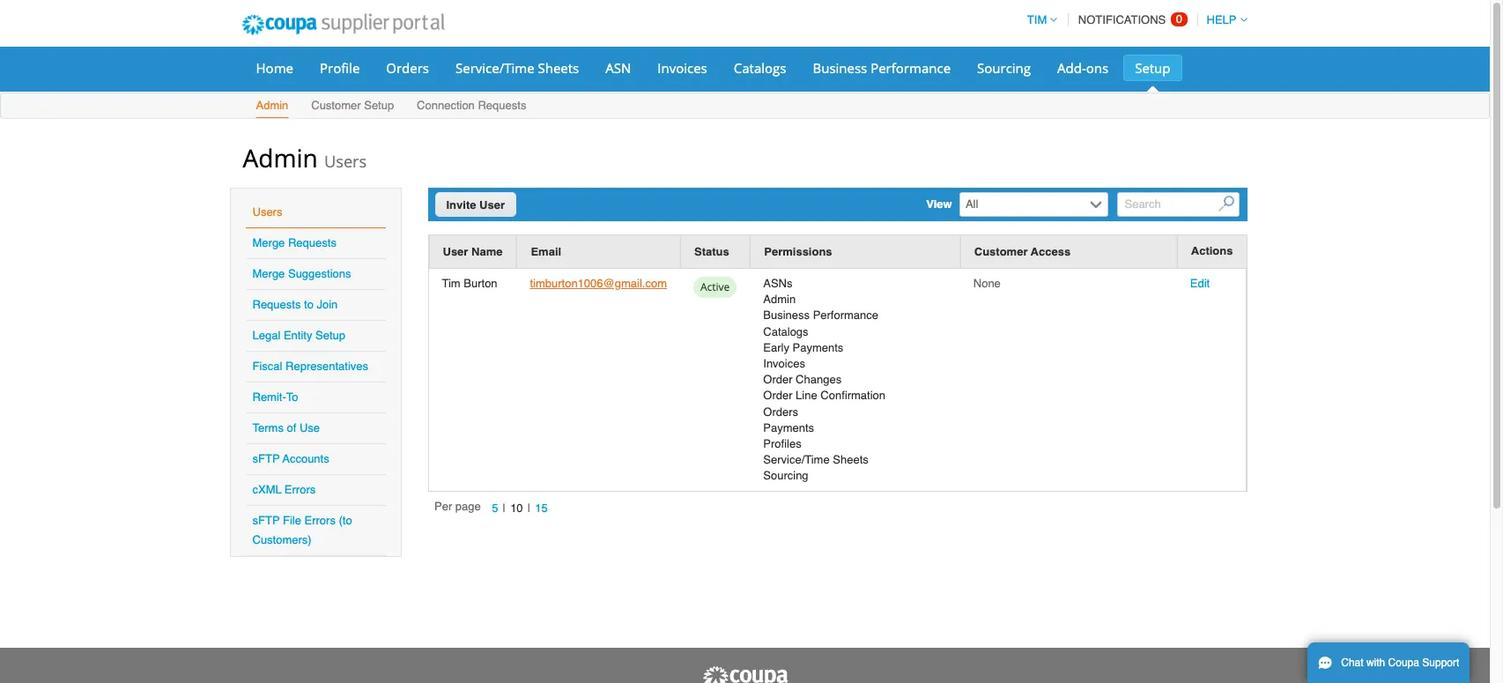 Task type: vqa. For each thing, say whether or not it's contained in the screenshot.
the middle "Setup"
yes



Task type: describe. For each thing, give the bounding box(es) containing it.
sourcing link
[[966, 55, 1043, 81]]

users inside admin users
[[324, 151, 367, 172]]

of
[[287, 421, 296, 434]]

permissions button
[[764, 242, 832, 261]]

customer access button
[[975, 242, 1071, 261]]

0
[[1176, 12, 1183, 26]]

0 vertical spatial errors
[[285, 483, 316, 496]]

status
[[694, 245, 729, 258]]

0 vertical spatial orders
[[386, 59, 429, 77]]

asn link
[[594, 55, 643, 81]]

admin for admin
[[256, 99, 288, 112]]

1 | from the left
[[503, 501, 506, 515]]

legal entity setup
[[252, 329, 345, 342]]

legal entity setup link
[[252, 329, 345, 342]]

0 horizontal spatial service/time
[[456, 59, 535, 77]]

page
[[456, 500, 481, 513]]

0 horizontal spatial coupa supplier portal image
[[230, 3, 457, 47]]

remit-
[[252, 390, 286, 404]]

merge suggestions
[[252, 267, 351, 280]]

sftp accounts link
[[252, 452, 329, 465]]

access
[[1031, 245, 1071, 258]]

setup link
[[1124, 55, 1182, 81]]

sftp file errors (to customers) link
[[252, 514, 352, 546]]

10
[[510, 501, 523, 515]]

requests to join
[[252, 298, 338, 311]]

customer setup link
[[310, 95, 395, 118]]

notifications
[[1079, 13, 1166, 26]]

asn
[[606, 59, 631, 77]]

remit-to
[[252, 390, 298, 404]]

tim burton
[[442, 277, 498, 290]]

representatives
[[286, 360, 368, 373]]

orders link
[[375, 55, 441, 81]]

file
[[283, 514, 301, 527]]

catalogs inside 'asns admin business performance catalogs early payments invoices order changes order line confirmation orders payments profiles service/time sheets sourcing'
[[763, 325, 809, 338]]

users link
[[252, 205, 282, 219]]

none
[[974, 277, 1001, 290]]

requests for merge requests
[[288, 236, 337, 249]]

0 vertical spatial setup
[[1135, 59, 1171, 77]]

profiles
[[763, 437, 802, 450]]

sftp for sftp file errors (to customers)
[[252, 514, 280, 527]]

asns admin business performance catalogs early payments invoices order changes order line confirmation orders payments profiles service/time sheets sourcing
[[763, 277, 886, 482]]

per page
[[435, 500, 481, 513]]

notifications 0
[[1079, 12, 1183, 26]]

per
[[435, 500, 452, 513]]

invoices inside 'asns admin business performance catalogs early payments invoices order changes order line confirmation orders payments profiles service/time sheets sourcing'
[[763, 357, 805, 370]]

active
[[701, 279, 730, 294]]

chat
[[1342, 657, 1364, 669]]

business performance link
[[801, 55, 962, 81]]

terms of use
[[252, 421, 320, 434]]

customer for customer setup
[[311, 99, 361, 112]]

1 order from the top
[[763, 373, 793, 386]]

customers)
[[252, 533, 312, 546]]

legal
[[252, 329, 281, 342]]

tim link
[[1020, 13, 1058, 26]]

profile
[[320, 59, 360, 77]]

email
[[531, 245, 561, 258]]

help
[[1207, 13, 1237, 26]]

requests for connection requests
[[478, 99, 526, 112]]

add-ons link
[[1046, 55, 1120, 81]]

asns
[[763, 277, 793, 290]]

0 horizontal spatial users
[[252, 205, 282, 219]]

business inside 'asns admin business performance catalogs early payments invoices order changes order line confirmation orders payments profiles service/time sheets sourcing'
[[763, 309, 810, 322]]

sheets inside 'asns admin business performance catalogs early payments invoices order changes order line confirmation orders payments profiles service/time sheets sourcing'
[[833, 453, 869, 466]]

terms
[[252, 421, 284, 434]]

0 horizontal spatial setup
[[316, 329, 345, 342]]

requests to join link
[[252, 298, 338, 311]]

invoices link
[[646, 55, 719, 81]]

accounts
[[283, 452, 329, 465]]

cxml
[[252, 483, 282, 496]]

timburton1006@gmail.com
[[530, 277, 667, 290]]

email button
[[531, 242, 561, 261]]

2 vertical spatial requests
[[252, 298, 301, 311]]

customer access
[[975, 245, 1071, 258]]

tim for tim
[[1027, 13, 1047, 26]]

service/time sheets link
[[444, 55, 591, 81]]

1 horizontal spatial business
[[813, 59, 867, 77]]

profile link
[[308, 55, 371, 81]]

0 vertical spatial invoices
[[658, 59, 707, 77]]

timburton1006@gmail.com link
[[530, 277, 667, 290]]

fiscal representatives link
[[252, 360, 368, 373]]

navigation containing notifications 0
[[1020, 3, 1247, 37]]

15 button
[[531, 499, 553, 517]]

with
[[1367, 657, 1386, 669]]

10 button
[[506, 499, 528, 517]]

help link
[[1199, 13, 1247, 26]]

1 horizontal spatial coupa supplier portal image
[[701, 665, 789, 683]]

actions
[[1191, 244, 1233, 257]]

connection requests
[[417, 99, 526, 112]]

Search text field
[[1117, 192, 1240, 217]]

service/time inside 'asns admin business performance catalogs early payments invoices order changes order line confirmation orders payments profiles service/time sheets sourcing'
[[763, 453, 830, 466]]

fiscal
[[252, 360, 282, 373]]

orders inside 'asns admin business performance catalogs early payments invoices order changes order line confirmation orders payments profiles service/time sheets sourcing'
[[763, 405, 798, 418]]

terms of use link
[[252, 421, 320, 434]]

support
[[1423, 657, 1460, 669]]

user name
[[443, 245, 503, 258]]



Task type: locate. For each thing, give the bounding box(es) containing it.
tim left 'burton'
[[442, 277, 461, 290]]

0 vertical spatial sourcing
[[977, 59, 1031, 77]]

connection requests link
[[416, 95, 527, 118]]

payments up changes
[[793, 341, 844, 354]]

requests
[[478, 99, 526, 112], [288, 236, 337, 249], [252, 298, 301, 311]]

confirmation
[[821, 389, 886, 402]]

1 vertical spatial catalogs
[[763, 325, 809, 338]]

users
[[324, 151, 367, 172], [252, 205, 282, 219]]

admin link
[[255, 95, 289, 118]]

1 horizontal spatial user
[[479, 198, 505, 212]]

| right 5
[[503, 501, 506, 515]]

service/time sheets
[[456, 59, 579, 77]]

business right catalogs link
[[813, 59, 867, 77]]

customer inside button
[[975, 245, 1028, 258]]

admin inside 'asns admin business performance catalogs early payments invoices order changes order line confirmation orders payments profiles service/time sheets sourcing'
[[763, 293, 796, 306]]

orders up connection
[[386, 59, 429, 77]]

line
[[796, 389, 818, 402]]

active button
[[694, 276, 737, 303]]

1 vertical spatial orders
[[763, 405, 798, 418]]

performance inside 'asns admin business performance catalogs early payments invoices order changes order line confirmation orders payments profiles service/time sheets sourcing'
[[813, 309, 879, 322]]

add-
[[1058, 59, 1086, 77]]

admin down home
[[256, 99, 288, 112]]

1 vertical spatial merge
[[252, 267, 285, 280]]

1 vertical spatial setup
[[364, 99, 394, 112]]

0 vertical spatial users
[[324, 151, 367, 172]]

sheets left asn
[[538, 59, 579, 77]]

sftp inside sftp file errors (to customers)
[[252, 514, 280, 527]]

catalogs right invoices link
[[734, 59, 787, 77]]

0 vertical spatial order
[[763, 373, 793, 386]]

merge down users link
[[252, 236, 285, 249]]

users up merge requests link
[[252, 205, 282, 219]]

0 vertical spatial sftp
[[252, 452, 280, 465]]

payments
[[793, 341, 844, 354], [763, 421, 814, 434]]

errors left (to
[[304, 514, 336, 527]]

1 vertical spatial performance
[[813, 309, 879, 322]]

service/time
[[456, 59, 535, 77], [763, 453, 830, 466]]

service/time up connection requests
[[456, 59, 535, 77]]

add-ons
[[1058, 59, 1109, 77]]

user right invite
[[479, 198, 505, 212]]

suggestions
[[288, 267, 351, 280]]

cxml errors link
[[252, 483, 316, 496]]

1 vertical spatial coupa supplier portal image
[[701, 665, 789, 683]]

2 order from the top
[[763, 389, 793, 402]]

errors inside sftp file errors (to customers)
[[304, 514, 336, 527]]

to
[[304, 298, 314, 311]]

sftp up customers)
[[252, 514, 280, 527]]

1 vertical spatial payments
[[763, 421, 814, 434]]

0 vertical spatial service/time
[[456, 59, 535, 77]]

15
[[535, 501, 548, 515]]

edit link
[[1190, 277, 1210, 290]]

search image
[[1219, 196, 1235, 212]]

1 vertical spatial sftp
[[252, 514, 280, 527]]

2 | from the left
[[528, 501, 531, 515]]

navigation containing per page
[[435, 499, 553, 518]]

1 horizontal spatial tim
[[1027, 13, 1047, 26]]

invite
[[446, 198, 476, 212]]

1 vertical spatial invoices
[[763, 357, 805, 370]]

merge suggestions link
[[252, 267, 351, 280]]

tim inside navigation
[[1027, 13, 1047, 26]]

invite user
[[446, 198, 505, 212]]

tim up the sourcing link
[[1027, 13, 1047, 26]]

0 vertical spatial performance
[[871, 59, 951, 77]]

requests left to on the left top
[[252, 298, 301, 311]]

payments up 'profiles'
[[763, 421, 814, 434]]

sourcing inside 'asns admin business performance catalogs early payments invoices order changes order line confirmation orders payments profiles service/time sheets sourcing'
[[763, 469, 809, 482]]

changes
[[796, 373, 842, 386]]

customer setup
[[311, 99, 394, 112]]

1 vertical spatial sheets
[[833, 453, 869, 466]]

1 horizontal spatial sourcing
[[977, 59, 1031, 77]]

0 vertical spatial navigation
[[1020, 3, 1247, 37]]

setup down the join
[[316, 329, 345, 342]]

1 vertical spatial users
[[252, 205, 282, 219]]

2 merge from the top
[[252, 267, 285, 280]]

user left name
[[443, 245, 468, 258]]

service/time down 'profiles'
[[763, 453, 830, 466]]

sftp for sftp accounts
[[252, 452, 280, 465]]

0 horizontal spatial orders
[[386, 59, 429, 77]]

admin for admin users
[[243, 141, 318, 174]]

1 merge from the top
[[252, 236, 285, 249]]

status button
[[694, 242, 729, 261]]

ons
[[1086, 59, 1109, 77]]

1 vertical spatial service/time
[[763, 453, 830, 466]]

setup
[[1135, 59, 1171, 77], [364, 99, 394, 112], [316, 329, 345, 342]]

sourcing down 'profiles'
[[763, 469, 809, 482]]

1 vertical spatial navigation
[[435, 499, 553, 518]]

home
[[256, 59, 293, 77]]

5 | 10 | 15
[[492, 501, 548, 515]]

1 vertical spatial errors
[[304, 514, 336, 527]]

errors down accounts
[[285, 483, 316, 496]]

1 vertical spatial user
[[443, 245, 468, 258]]

0 vertical spatial coupa supplier portal image
[[230, 3, 457, 47]]

coupa supplier portal image
[[230, 3, 457, 47], [701, 665, 789, 683]]

1 vertical spatial admin
[[243, 141, 318, 174]]

1 vertical spatial order
[[763, 389, 793, 402]]

merge requests
[[252, 236, 337, 249]]

0 vertical spatial tim
[[1027, 13, 1047, 26]]

1 horizontal spatial |
[[528, 501, 531, 515]]

invoices down early
[[763, 357, 805, 370]]

1 sftp from the top
[[252, 452, 280, 465]]

invite user link
[[435, 192, 516, 217]]

1 vertical spatial business
[[763, 309, 810, 322]]

user name button
[[443, 242, 503, 261]]

0 horizontal spatial tim
[[442, 277, 461, 290]]

1 horizontal spatial orders
[[763, 405, 798, 418]]

2 horizontal spatial setup
[[1135, 59, 1171, 77]]

merge for merge suggestions
[[252, 267, 285, 280]]

permissions
[[764, 245, 832, 258]]

invoices right asn
[[658, 59, 707, 77]]

5
[[492, 501, 498, 515]]

orders
[[386, 59, 429, 77], [763, 405, 798, 418]]

invoices
[[658, 59, 707, 77], [763, 357, 805, 370]]

1 vertical spatial customer
[[975, 245, 1028, 258]]

|
[[503, 501, 506, 515], [528, 501, 531, 515]]

1 horizontal spatial navigation
[[1020, 3, 1247, 37]]

merge
[[252, 236, 285, 249], [252, 267, 285, 280]]

catalogs up early
[[763, 325, 809, 338]]

admin down admin link
[[243, 141, 318, 174]]

requests down the service/time sheets link
[[478, 99, 526, 112]]

1 horizontal spatial customer
[[975, 245, 1028, 258]]

order down early
[[763, 373, 793, 386]]

fiscal representatives
[[252, 360, 368, 373]]

requests up suggestions
[[288, 236, 337, 249]]

0 vertical spatial requests
[[478, 99, 526, 112]]

setup down notifications 0
[[1135, 59, 1171, 77]]

0 vertical spatial merge
[[252, 236, 285, 249]]

0 horizontal spatial |
[[503, 501, 506, 515]]

admin users
[[243, 141, 367, 174]]

2 vertical spatial admin
[[763, 293, 796, 306]]

merge for merge requests
[[252, 236, 285, 249]]

users down customer setup link
[[324, 151, 367, 172]]

merge down merge requests at the top of the page
[[252, 267, 285, 280]]

0 vertical spatial payments
[[793, 341, 844, 354]]

1 vertical spatial tim
[[442, 277, 461, 290]]

sftp accounts
[[252, 452, 329, 465]]

1 horizontal spatial sheets
[[833, 453, 869, 466]]

2 sftp from the top
[[252, 514, 280, 527]]

connection
[[417, 99, 475, 112]]

cxml errors
[[252, 483, 316, 496]]

merge requests link
[[252, 236, 337, 249]]

sftp up cxml
[[252, 452, 280, 465]]

business
[[813, 59, 867, 77], [763, 309, 810, 322]]

order left line
[[763, 389, 793, 402]]

coupa
[[1389, 657, 1420, 669]]

customer for customer access
[[975, 245, 1028, 258]]

0 vertical spatial customer
[[311, 99, 361, 112]]

customer
[[311, 99, 361, 112], [975, 245, 1028, 258]]

| right '10'
[[528, 501, 531, 515]]

admin down asns
[[763, 293, 796, 306]]

home link
[[245, 55, 305, 81]]

0 horizontal spatial customer
[[311, 99, 361, 112]]

orders down line
[[763, 405, 798, 418]]

customer down profile
[[311, 99, 361, 112]]

chat with coupa support
[[1342, 657, 1460, 669]]

0 horizontal spatial user
[[443, 245, 468, 258]]

0 vertical spatial user
[[479, 198, 505, 212]]

0 horizontal spatial sheets
[[538, 59, 579, 77]]

1 vertical spatial requests
[[288, 236, 337, 249]]

join
[[317, 298, 338, 311]]

business performance
[[813, 59, 951, 77]]

1 horizontal spatial invoices
[[763, 357, 805, 370]]

setup down orders link
[[364, 99, 394, 112]]

burton
[[464, 277, 498, 290]]

0 vertical spatial catalogs
[[734, 59, 787, 77]]

5 button
[[487, 499, 503, 517]]

navigation
[[1020, 3, 1247, 37], [435, 499, 553, 518]]

entity
[[284, 329, 312, 342]]

1 horizontal spatial service/time
[[763, 453, 830, 466]]

tim for tim burton
[[442, 277, 461, 290]]

1 vertical spatial sourcing
[[763, 469, 809, 482]]

0 vertical spatial business
[[813, 59, 867, 77]]

2 vertical spatial setup
[[316, 329, 345, 342]]

business down asns
[[763, 309, 810, 322]]

0 horizontal spatial business
[[763, 309, 810, 322]]

0 vertical spatial admin
[[256, 99, 288, 112]]

0 horizontal spatial sourcing
[[763, 469, 809, 482]]

edit
[[1190, 277, 1210, 290]]

0 horizontal spatial invoices
[[658, 59, 707, 77]]

customer up none
[[975, 245, 1028, 258]]

0 vertical spatial sheets
[[538, 59, 579, 77]]

errors
[[285, 483, 316, 496], [304, 514, 336, 527]]

to
[[286, 390, 298, 404]]

catalogs link
[[722, 55, 798, 81]]

order
[[763, 373, 793, 386], [763, 389, 793, 402]]

user inside button
[[443, 245, 468, 258]]

name
[[472, 245, 503, 258]]

use
[[300, 421, 320, 434]]

1 horizontal spatial users
[[324, 151, 367, 172]]

sourcing down tim "link" on the right top of page
[[977, 59, 1031, 77]]

(to
[[339, 514, 352, 527]]

0 horizontal spatial navigation
[[435, 499, 553, 518]]

sheets
[[538, 59, 579, 77], [833, 453, 869, 466]]

sheets down confirmation
[[833, 453, 869, 466]]

1 horizontal spatial setup
[[364, 99, 394, 112]]



